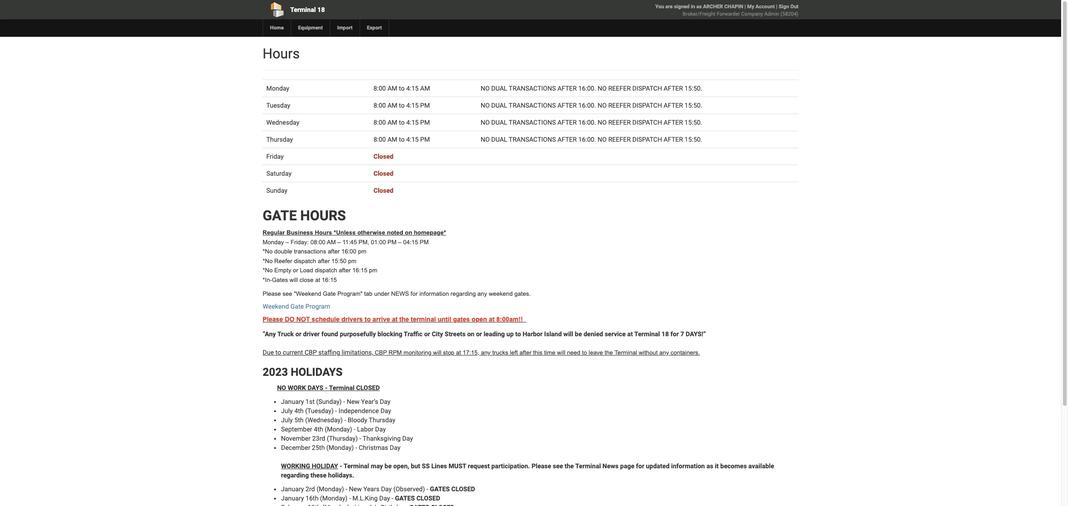 Task type: describe. For each thing, give the bounding box(es) containing it.
2 horizontal spatial pm
[[369, 267, 377, 274]]

16:00. for thursday
[[578, 136, 596, 143]]

8:00 for tuesday
[[374, 102, 386, 109]]

at inside due to current cbp staffing limitations, cbp rpm monitoring will stop at 17:15, any trucks left after this time will need to leave the terminal without any containers.
[[456, 349, 461, 356]]

0 vertical spatial hours
[[263, 46, 300, 62]]

holidays
[[291, 366, 343, 379]]

independence
[[339, 407, 379, 414]]

gate
[[263, 208, 297, 224]]

- right (sunday)
[[343, 398, 345, 405]]

1 horizontal spatial 18
[[662, 330, 669, 338]]

- left bloody
[[344, 416, 346, 424]]

out
[[791, 4, 799, 10]]

8:00 am to 4:15 am
[[374, 85, 430, 92]]

transactions
[[294, 248, 326, 255]]

export link
[[360, 19, 389, 37]]

or inside regular business hours *unless otherwise noted on homepage* monday – friday: 08:00 am – 11:45 pm, 01:00 pm – 04:15 pm *no double transactions after 16:00 pm *no reefer dispatch after 15:50 pm *no empty or load dispatch after 16:15 pm *in-gates will close at 16:15
[[293, 267, 298, 274]]

am for tuesday
[[388, 102, 397, 109]]

lines
[[431, 462, 447, 470]]

as inside - terminal may be open, but ss lines must request participation. please see the terminal news page for updated information as it becomes available regarding these holidays.
[[707, 462, 713, 470]]

day right 'independence'
[[381, 407, 391, 414]]

(observed)
[[393, 485, 425, 493]]

updated
[[646, 462, 670, 470]]

- inside - terminal may be open, but ss lines must request participation. please see the terminal news page for updated information as it becomes available regarding these holidays.
[[340, 462, 342, 470]]

service
[[605, 330, 626, 338]]

weekend gate program link
[[263, 303, 330, 310]]

december 25th (monday) - christmas day
[[281, 444, 401, 451]]

2023 holidays
[[263, 366, 343, 379]]

- down labor
[[359, 435, 361, 442]]

hours
[[300, 208, 346, 224]]

- down (thursday)
[[355, 444, 357, 451]]

bloody
[[348, 416, 367, 424]]

need
[[567, 349, 580, 356]]

reefer for monday
[[608, 85, 631, 92]]

(wednesday)
[[305, 416, 343, 424]]

sunday
[[266, 187, 287, 194]]

1st
[[306, 398, 315, 405]]

8:00 am to 4:15 pm for wednesday
[[374, 119, 430, 126]]

do
[[285, 316, 295, 323]]

*unless
[[334, 229, 356, 236]]

16:00. for wednesday
[[578, 119, 596, 126]]

labor
[[357, 425, 374, 433]]

on inside regular business hours *unless otherwise noted on homepage* monday – friday: 08:00 am – 11:45 pm, 01:00 pm – 04:15 pm *no double transactions after 16:00 pm *no reefer dispatch after 15:50 pm *no empty or load dispatch after 16:15 pm *in-gates will close at 16:15
[[405, 229, 412, 236]]

import link
[[330, 19, 360, 37]]

transactions for tuesday
[[509, 102, 556, 109]]

as inside you are signed in as archer chapin | my account | sign out broker/freight forwarder company admin (58204)
[[697, 4, 702, 10]]

at right arrive
[[392, 316, 398, 323]]

equipment
[[298, 25, 323, 31]]

gates
[[453, 316, 470, 323]]

island
[[544, 330, 562, 338]]

day down years
[[379, 494, 390, 502]]

noted
[[387, 229, 403, 236]]

will inside regular business hours *unless otherwise noted on homepage* monday – friday: 08:00 am – 11:45 pm, 01:00 pm – 04:15 pm *no double transactions after 16:00 pm *no reefer dispatch after 15:50 pm *no empty or load dispatch after 16:15 pm *in-gates will close at 16:15
[[290, 276, 298, 283]]

monitoring
[[404, 349, 432, 356]]

admin
[[765, 11, 779, 17]]

2 horizontal spatial closed
[[452, 485, 475, 493]]

years
[[363, 485, 380, 493]]

my account link
[[747, 4, 775, 10]]

- down holidays.
[[346, 485, 347, 493]]

year's
[[361, 398, 378, 405]]

am for monday
[[388, 85, 397, 92]]

it
[[715, 462, 719, 470]]

or left city
[[424, 330, 430, 338]]

information inside - terminal may be open, but ss lines must request participation. please see the terminal news page for updated information as it becomes available regarding these holidays.
[[671, 462, 705, 470]]

(58204)
[[781, 11, 799, 17]]

or down open
[[476, 330, 482, 338]]

0 horizontal spatial pm
[[348, 258, 356, 264]]

- down bloody
[[354, 425, 356, 433]]

3 *no from the top
[[263, 267, 273, 274]]

working holiday
[[281, 462, 338, 470]]

08:00
[[311, 239, 326, 245]]

day down thanksgiving
[[390, 444, 401, 451]]

leave
[[589, 349, 603, 356]]

to inside due to current cbp staffing limitations, cbp rpm monitoring will stop at 17:15, any trucks left after this time will need to leave the terminal without any containers.
[[582, 349, 587, 356]]

purposefully
[[340, 330, 376, 338]]

1 horizontal spatial on
[[467, 330, 475, 338]]

at right the service
[[627, 330, 633, 338]]

sign out link
[[779, 4, 799, 10]]

due to current cbp staffing limitations, cbp rpm monitoring will stop at 17:15, any trucks left after this time will need to leave the terminal without any containers.
[[263, 349, 700, 356]]

0 vertical spatial gate
[[323, 290, 336, 297]]

staffing
[[319, 349, 340, 356]]

no dual transactions after 16:00.  no reefer dispatch after 15:50. for monday
[[481, 85, 702, 92]]

days
[[308, 384, 324, 391]]

please for please do not schedule drivers to arrive at the terminal until gates open at 8:00am!!
[[263, 316, 283, 323]]

cbp inside due to current cbp staffing limitations, cbp rpm monitoring will stop at 17:15, any trucks left after this time will need to leave the terminal without any containers.
[[375, 349, 387, 356]]

open,
[[393, 462, 409, 470]]

15:50. for wednesday
[[685, 119, 702, 126]]

15:50. for thursday
[[685, 136, 702, 143]]

2 | from the left
[[776, 4, 778, 10]]

11:45
[[343, 239, 357, 245]]

1 *no from the top
[[263, 248, 273, 255]]

request
[[468, 462, 490, 470]]

closed for sunday
[[374, 187, 394, 194]]

4:15 for tuesday
[[406, 102, 419, 109]]

load
[[300, 267, 313, 274]]

8:00am!!
[[496, 316, 523, 323]]

16:00. for monday
[[578, 85, 596, 92]]

drivers
[[341, 316, 363, 323]]

dispatch for wednesday
[[632, 119, 662, 126]]

must
[[449, 462, 466, 470]]

after down 15:50 at the bottom of page
[[339, 267, 351, 274]]

1 vertical spatial dispatch
[[315, 267, 337, 274]]

will left stop
[[433, 349, 442, 356]]

driver
[[303, 330, 320, 338]]

0 vertical spatial be
[[575, 330, 582, 338]]

company
[[741, 11, 763, 17]]

(thursday)
[[327, 435, 358, 442]]

7
[[681, 330, 684, 338]]

new for year's
[[347, 398, 360, 405]]

city
[[432, 330, 443, 338]]

this
[[533, 349, 543, 356]]

2rd
[[306, 485, 315, 493]]

see inside - terminal may be open, but ss lines must request participation. please see the terminal news page for updated information as it becomes available regarding these holidays.
[[553, 462, 563, 470]]

any left weekend
[[478, 290, 487, 297]]

4:15 for thursday
[[406, 136, 419, 143]]

truck
[[277, 330, 294, 338]]

schedule
[[312, 316, 340, 323]]

close
[[300, 276, 314, 283]]

15:50
[[332, 258, 346, 264]]

(monday) down holidays.
[[317, 485, 344, 493]]

no dual transactions after 16:00.  no reefer dispatch after 15:50. for thursday
[[481, 136, 702, 143]]

pm for wednesday
[[420, 119, 430, 126]]

pm for thursday
[[420, 136, 430, 143]]

transactions for wednesday
[[509, 119, 556, 126]]

closed for saturday
[[374, 170, 394, 177]]

after inside due to current cbp staffing limitations, cbp rpm monitoring will stop at 17:15, any trucks left after this time will need to leave the terminal without any containers.
[[520, 349, 532, 356]]

0 horizontal spatial 16:15
[[322, 276, 337, 283]]

equipment link
[[291, 19, 330, 37]]

16th
[[306, 494, 319, 502]]

8:00 am to 4:15 pm for tuesday
[[374, 102, 430, 109]]

4:15 for wednesday
[[406, 119, 419, 126]]

dispatch for monday
[[632, 85, 662, 92]]

0 vertical spatial thursday
[[266, 136, 293, 143]]

1 july from the top
[[281, 407, 293, 414]]

transactions for monday
[[509, 85, 556, 92]]

broker/freight
[[683, 11, 716, 17]]

"weekend
[[294, 290, 321, 297]]

rpm
[[389, 349, 402, 356]]

0 horizontal spatial information
[[419, 290, 449, 297]]

not
[[296, 316, 310, 323]]

up
[[507, 330, 514, 338]]

after up 15:50 at the bottom of page
[[328, 248, 340, 255]]

you are signed in as archer chapin | my account | sign out broker/freight forwarder company admin (58204)
[[655, 4, 799, 17]]

export
[[367, 25, 382, 31]]

terminal may
[[344, 462, 383, 470]]

25th
[[312, 444, 325, 451]]

dual for monday
[[491, 85, 507, 92]]

2 – from the left
[[338, 239, 341, 245]]

reefer for wednesday
[[608, 119, 631, 126]]

day right thanksgiving
[[402, 435, 413, 442]]

program
[[306, 303, 330, 310]]

day right year's
[[380, 398, 391, 405]]

participation.
[[491, 462, 530, 470]]

pm,
[[359, 239, 369, 245]]

2023
[[263, 366, 288, 379]]

january for january 1st (sunday) - new year's day july 4th (tuesday) - independence day july 5th (wednesday) - bloody thursday september 4th (monday) - labor day november 23rd (thursday) - thanksgiving day
[[281, 398, 304, 405]]



Task type: vqa. For each thing, say whether or not it's contained in the screenshot.
Generated:
no



Task type: locate. For each thing, give the bounding box(es) containing it.
monday up tuesday
[[266, 85, 289, 92]]

0 horizontal spatial for
[[411, 290, 418, 297]]

4 transactions from the top
[[509, 136, 556, 143]]

0 horizontal spatial 4th
[[294, 407, 304, 414]]

4 4:15 from the top
[[406, 136, 419, 143]]

1 vertical spatial gates
[[395, 494, 415, 502]]

please inside - terminal may be open, but ss lines must request participation. please see the terminal news page for updated information as it becomes available regarding these holidays.
[[532, 462, 551, 470]]

(sunday)
[[316, 398, 342, 405]]

july up september
[[281, 407, 293, 414]]

– down the noted
[[398, 239, 402, 245]]

(tuesday)
[[305, 407, 334, 414]]

be inside - terminal may be open, but ss lines must request participation. please see the terminal news page for updated information as it becomes available regarding these holidays.
[[385, 462, 392, 470]]

closed down (observed)
[[417, 494, 440, 502]]

2 *no from the top
[[263, 258, 273, 264]]

1 horizontal spatial information
[[671, 462, 705, 470]]

january 1st (sunday) - new year's day july 4th (tuesday) - independence day july 5th (wednesday) - bloody thursday september 4th (monday) - labor day november 23rd (thursday) - thanksgiving day
[[281, 398, 413, 442]]

2 january from the top
[[281, 485, 304, 493]]

for right page
[[636, 462, 644, 470]]

3 dispatch from the top
[[632, 119, 662, 126]]

1 vertical spatial hours
[[315, 229, 332, 236]]

time
[[544, 349, 556, 356]]

1 horizontal spatial 4th
[[314, 425, 323, 433]]

1 horizontal spatial –
[[338, 239, 341, 245]]

july left the 5th
[[281, 416, 293, 424]]

account
[[756, 4, 775, 10]]

(monday) inside january 1st (sunday) - new year's day july 4th (tuesday) - independence day july 5th (wednesday) - bloody thursday september 4th (monday) - labor day november 23rd (thursday) - thanksgiving day
[[325, 425, 352, 433]]

3 8:00 from the top
[[374, 119, 386, 126]]

terminal left news
[[575, 462, 601, 470]]

or right truck
[[296, 330, 302, 338]]

terminal 18
[[290, 6, 325, 13]]

on
[[405, 229, 412, 236], [467, 330, 475, 338]]

january left '16th'
[[281, 494, 304, 502]]

after left 15:50 at the bottom of page
[[318, 258, 330, 264]]

4 reefer from the top
[[608, 136, 631, 143]]

new inside january 1st (sunday) - new year's day july 4th (tuesday) - independence day july 5th (wednesday) - bloody thursday september 4th (monday) - labor day november 23rd (thursday) - thanksgiving day
[[347, 398, 360, 405]]

any
[[478, 290, 487, 297], [481, 349, 491, 356], [660, 349, 669, 356]]

dual
[[491, 85, 507, 92], [491, 102, 507, 109], [491, 119, 507, 126], [491, 136, 507, 143]]

2 horizontal spatial the
[[605, 349, 613, 356]]

as left it
[[707, 462, 713, 470]]

4th
[[294, 407, 304, 414], [314, 425, 323, 433]]

3 january from the top
[[281, 494, 304, 502]]

at right stop
[[456, 349, 461, 356]]

at right close
[[315, 276, 320, 283]]

after right left
[[520, 349, 532, 356]]

thursday inside january 1st (sunday) - new year's day july 4th (tuesday) - independence day july 5th (wednesday) - bloody thursday september 4th (monday) - labor day november 23rd (thursday) - thanksgiving day
[[369, 416, 395, 424]]

january for january 2rd (monday) - new years day (observed) - gates closed january 16th (monday) - m.l.king day - gates closed
[[281, 485, 304, 493]]

sign
[[779, 4, 789, 10]]

1 no dual transactions after 16:00.  no reefer dispatch after 15:50. from the top
[[481, 85, 702, 92]]

until
[[438, 316, 451, 323]]

1 dispatch from the top
[[632, 85, 662, 92]]

forwarder
[[717, 11, 740, 17]]

0 horizontal spatial see
[[283, 290, 292, 297]]

0 horizontal spatial 18
[[318, 6, 325, 13]]

1 vertical spatial july
[[281, 416, 293, 424]]

information
[[419, 290, 449, 297], [671, 462, 705, 470]]

0 vertical spatial on
[[405, 229, 412, 236]]

1 vertical spatial 4th
[[314, 425, 323, 433]]

"any truck or driver found purposefully blocking traffic or city streets on or leading up to harbor island will be denied service at terminal 18 for 7 days!"
[[263, 330, 706, 338]]

1 horizontal spatial cbp
[[375, 349, 387, 356]]

am inside regular business hours *unless otherwise noted on homepage* monday – friday: 08:00 am – 11:45 pm, 01:00 pm – 04:15 pm *no double transactions after 16:00 pm *no reefer dispatch after 15:50 pm *no empty or load dispatch after 16:15 pm *in-gates will close at 16:15
[[327, 239, 336, 245]]

– up double
[[286, 239, 289, 245]]

business
[[287, 229, 313, 236]]

- up holidays.
[[340, 462, 342, 470]]

15:50. for monday
[[685, 85, 702, 92]]

am for thursday
[[388, 136, 397, 143]]

8:00 for monday
[[374, 85, 386, 92]]

1 dual from the top
[[491, 85, 507, 92]]

m.l.king
[[353, 494, 378, 502]]

1 vertical spatial for
[[671, 330, 679, 338]]

gates
[[272, 276, 288, 283]]

1 vertical spatial be
[[385, 462, 392, 470]]

3 reefer from the top
[[608, 119, 631, 126]]

1 vertical spatial the
[[605, 349, 613, 356]]

0 vertical spatial *no
[[263, 248, 273, 255]]

2 vertical spatial the
[[565, 462, 574, 470]]

2 closed from the top
[[374, 170, 394, 177]]

| left the sign
[[776, 4, 778, 10]]

gates down lines
[[430, 485, 450, 493]]

terminal up equipment
[[290, 6, 316, 13]]

1 reefer from the top
[[608, 85, 631, 92]]

terminal inside due to current cbp staffing limitations, cbp rpm monitoring will stop at 17:15, any trucks left after this time will need to leave the terminal without any containers.
[[615, 349, 637, 356]]

for left 7
[[671, 330, 679, 338]]

18 up equipment
[[318, 6, 325, 13]]

as right in
[[697, 4, 702, 10]]

becomes
[[721, 462, 747, 470]]

- right days
[[325, 384, 328, 391]]

please right participation.
[[532, 462, 551, 470]]

the inside - terminal may be open, but ss lines must request participation. please see the terminal news page for updated information as it becomes available regarding these holidays.
[[565, 462, 574, 470]]

hours up 08:00 at the left of the page
[[315, 229, 332, 236]]

no dual transactions after 16:00.  no reefer dispatch after 15:50. for tuesday
[[481, 102, 702, 109]]

0 horizontal spatial gate
[[291, 303, 304, 310]]

*in-
[[263, 276, 272, 283]]

16:15 down 15:50 at the bottom of page
[[322, 276, 337, 283]]

january
[[281, 398, 304, 405], [281, 485, 304, 493], [281, 494, 304, 502]]

weekend
[[263, 303, 289, 310]]

1 horizontal spatial regarding
[[451, 290, 476, 297]]

2 15:50. from the top
[[685, 102, 702, 109]]

3 transactions from the top
[[509, 119, 556, 126]]

4 16:00. from the top
[[578, 136, 596, 143]]

3 15:50. from the top
[[685, 119, 702, 126]]

2 horizontal spatial –
[[398, 239, 402, 245]]

will left close
[[290, 276, 298, 283]]

0 vertical spatial july
[[281, 407, 293, 414]]

pm up tab
[[369, 267, 377, 274]]

november
[[281, 435, 311, 442]]

0 horizontal spatial closed
[[356, 384, 380, 391]]

closed down must
[[452, 485, 475, 493]]

1 vertical spatial 16:15
[[322, 276, 337, 283]]

transactions for thursday
[[509, 136, 556, 143]]

december
[[281, 444, 310, 451]]

monday inside regular business hours *unless otherwise noted on homepage* monday – friday: 08:00 am – 11:45 pm, 01:00 pm – 04:15 pm *no double transactions after 16:00 pm *no reefer dispatch after 15:50 pm *no empty or load dispatch after 16:15 pm *in-gates will close at 16:15
[[263, 239, 284, 245]]

will right island
[[564, 330, 573, 338]]

1 vertical spatial pm
[[348, 258, 356, 264]]

terminal inside - terminal may be open, but ss lines must request participation. please see the terminal news page for updated information as it becomes available regarding these holidays.
[[575, 462, 601, 470]]

2 8:00 am to 4:15 pm from the top
[[374, 119, 430, 126]]

gate hours
[[263, 208, 346, 224]]

after
[[558, 85, 577, 92], [664, 85, 683, 92], [558, 102, 577, 109], [664, 102, 683, 109], [558, 119, 577, 126], [664, 119, 683, 126], [558, 136, 577, 143], [664, 136, 683, 143]]

1 vertical spatial see
[[553, 462, 563, 470]]

2 reefer from the top
[[608, 102, 631, 109]]

3 no dual transactions after 16:00.  no reefer dispatch after 15:50. from the top
[[481, 119, 702, 126]]

2 dual from the top
[[491, 102, 507, 109]]

please down weekend
[[263, 316, 283, 323]]

–
[[286, 239, 289, 245], [338, 239, 341, 245], [398, 239, 402, 245]]

1 vertical spatial on
[[467, 330, 475, 338]]

1 transactions from the top
[[509, 85, 556, 92]]

1 vertical spatial information
[[671, 462, 705, 470]]

| left my
[[745, 4, 746, 10]]

holidays.
[[328, 471, 354, 479]]

4 dual from the top
[[491, 136, 507, 143]]

0 vertical spatial new
[[347, 398, 360, 405]]

16:15 down 16:00
[[352, 267, 367, 274]]

4:15 for monday
[[406, 85, 419, 92]]

0 vertical spatial please
[[263, 290, 281, 297]]

transactions
[[509, 85, 556, 92], [509, 102, 556, 109], [509, 119, 556, 126], [509, 136, 556, 143]]

2 horizontal spatial for
[[671, 330, 679, 338]]

1 vertical spatial thursday
[[369, 416, 395, 424]]

closed
[[374, 153, 394, 160], [374, 170, 394, 177], [374, 187, 394, 194]]

0 vertical spatial closed
[[374, 153, 394, 160]]

4th up 23rd on the bottom left of the page
[[314, 425, 323, 433]]

16:00. for tuesday
[[578, 102, 596, 109]]

please up weekend
[[263, 290, 281, 297]]

2 dispatch from the top
[[632, 102, 662, 109]]

0 vertical spatial dispatch
[[294, 258, 316, 264]]

2 4:15 from the top
[[406, 102, 419, 109]]

1 4:15 from the top
[[406, 85, 419, 92]]

empty
[[274, 267, 291, 274]]

- terminal may be open, but ss lines must request participation. please see the terminal news page for updated information as it becomes available regarding these holidays.
[[281, 462, 774, 479]]

(monday) up (thursday)
[[325, 425, 352, 433]]

1 horizontal spatial closed
[[417, 494, 440, 502]]

0 horizontal spatial |
[[745, 4, 746, 10]]

01:00
[[371, 239, 386, 245]]

15:50. for tuesday
[[685, 102, 702, 109]]

regarding
[[451, 290, 476, 297], [281, 471, 309, 479]]

0 vertical spatial regarding
[[451, 290, 476, 297]]

am for wednesday
[[388, 119, 397, 126]]

0 vertical spatial the
[[399, 316, 409, 323]]

17:15,
[[463, 349, 479, 356]]

1 8:00 from the top
[[374, 85, 386, 92]]

reefer for thursday
[[608, 136, 631, 143]]

information up until
[[419, 290, 449, 297]]

tab
[[364, 290, 373, 297]]

working
[[281, 462, 310, 470]]

1 horizontal spatial the
[[565, 462, 574, 470]]

january down the work
[[281, 398, 304, 405]]

regarding down working
[[281, 471, 309, 479]]

2 vertical spatial please
[[532, 462, 551, 470]]

3 4:15 from the top
[[406, 119, 419, 126]]

homepage*
[[414, 229, 446, 236]]

dispatch up load on the left bottom of page
[[294, 258, 316, 264]]

0 vertical spatial 4th
[[294, 407, 304, 414]]

0 vertical spatial gates
[[430, 485, 450, 493]]

home link
[[263, 19, 291, 37]]

the inside due to current cbp staffing limitations, cbp rpm monitoring will stop at 17:15, any trucks left after this time will need to leave the terminal without any containers.
[[605, 349, 613, 356]]

4 8:00 from the top
[[374, 136, 386, 143]]

thursday down wednesday
[[266, 136, 293, 143]]

1 january from the top
[[281, 398, 304, 405]]

0 vertical spatial for
[[411, 290, 418, 297]]

any left trucks
[[481, 349, 491, 356]]

at inside regular business hours *unless otherwise noted on homepage* monday – friday: 08:00 am – 11:45 pm, 01:00 pm – 04:15 pm *no double transactions after 16:00 pm *no reefer dispatch after 15:50 pm *no empty or load dispatch after 16:15 pm *in-gates will close at 16:15
[[315, 276, 320, 283]]

0 horizontal spatial thursday
[[266, 136, 293, 143]]

please for please see "weekend gate program" tab under news for information regarding any weekend gates.
[[263, 290, 281, 297]]

wednesday
[[266, 119, 299, 126]]

0 horizontal spatial –
[[286, 239, 289, 245]]

0 horizontal spatial the
[[399, 316, 409, 323]]

1 horizontal spatial gates
[[430, 485, 450, 493]]

2 vertical spatial january
[[281, 494, 304, 502]]

1 vertical spatial closed
[[374, 170, 394, 177]]

0 vertical spatial january
[[281, 398, 304, 405]]

1 vertical spatial gate
[[291, 303, 304, 310]]

*no left reefer
[[263, 258, 273, 264]]

1 vertical spatial as
[[707, 462, 713, 470]]

(monday) down (thursday)
[[326, 444, 354, 451]]

- down (observed)
[[392, 494, 393, 502]]

will
[[290, 276, 298, 283], [564, 330, 573, 338], [433, 349, 442, 356], [557, 349, 566, 356]]

dispatch for thursday
[[632, 136, 662, 143]]

2 vertical spatial closed
[[417, 494, 440, 502]]

1 horizontal spatial thursday
[[369, 416, 395, 424]]

0 vertical spatial information
[[419, 290, 449, 297]]

regarding up gates
[[451, 290, 476, 297]]

0 vertical spatial see
[[283, 290, 292, 297]]

1 – from the left
[[286, 239, 289, 245]]

2 vertical spatial 8:00 am to 4:15 pm
[[374, 136, 430, 143]]

2 vertical spatial closed
[[374, 187, 394, 194]]

stop
[[443, 349, 454, 356]]

thursday
[[266, 136, 293, 143], [369, 416, 395, 424]]

0 vertical spatial 8:00 am to 4:15 pm
[[374, 102, 430, 109]]

4 dispatch from the top
[[632, 136, 662, 143]]

1 horizontal spatial for
[[636, 462, 644, 470]]

reefer for tuesday
[[608, 102, 631, 109]]

holiday
[[312, 462, 338, 470]]

2 16:00. from the top
[[578, 102, 596, 109]]

04:15
[[403, 239, 418, 245]]

1 vertical spatial monday
[[263, 239, 284, 245]]

1 vertical spatial please
[[263, 316, 283, 323]]

4 no dual transactions after 16:00.  no reefer dispatch after 15:50. from the top
[[481, 136, 702, 143]]

- right (observed)
[[427, 485, 428, 493]]

0 horizontal spatial be
[[385, 462, 392, 470]]

2 8:00 from the top
[[374, 102, 386, 109]]

16:15
[[352, 267, 367, 274], [322, 276, 337, 283]]

news
[[391, 290, 409, 297]]

1 16:00. from the top
[[578, 85, 596, 92]]

1 horizontal spatial as
[[707, 462, 713, 470]]

gate up program
[[323, 290, 336, 297]]

1 15:50. from the top
[[685, 85, 702, 92]]

pm down pm,
[[358, 248, 366, 255]]

news
[[603, 462, 619, 470]]

gate up not
[[291, 303, 304, 310]]

0 vertical spatial pm
[[358, 248, 366, 255]]

0 vertical spatial as
[[697, 4, 702, 10]]

2 vertical spatial pm
[[369, 267, 377, 274]]

1 horizontal spatial 16:15
[[352, 267, 367, 274]]

day up thanksgiving
[[375, 425, 386, 433]]

pm for tuesday
[[420, 102, 430, 109]]

be left denied
[[575, 330, 582, 338]]

at right open
[[489, 316, 495, 323]]

dispatch
[[632, 85, 662, 92], [632, 102, 662, 109], [632, 119, 662, 126], [632, 136, 662, 143]]

2 july from the top
[[281, 416, 293, 424]]

closed up year's
[[356, 384, 380, 391]]

1 vertical spatial january
[[281, 485, 304, 493]]

terminal up without at bottom right
[[634, 330, 660, 338]]

new up 'independence'
[[347, 398, 360, 405]]

- down (sunday)
[[335, 407, 337, 414]]

friday
[[266, 153, 284, 160]]

- left m.l.king
[[349, 494, 351, 502]]

terminal down the service
[[615, 349, 637, 356]]

8:00 for thursday
[[374, 136, 386, 143]]

2 transactions from the top
[[509, 102, 556, 109]]

4 15:50. from the top
[[685, 136, 702, 143]]

on up 04:15
[[405, 229, 412, 236]]

but
[[411, 462, 420, 470]]

new inside january 2rd (monday) - new years day (observed) - gates closed january 16th (monday) - m.l.king day - gates closed
[[349, 485, 362, 493]]

18
[[318, 6, 325, 13], [662, 330, 669, 338]]

4th up the 5th
[[294, 407, 304, 414]]

closed for friday
[[374, 153, 394, 160]]

1 | from the left
[[745, 4, 746, 10]]

0 horizontal spatial on
[[405, 229, 412, 236]]

closed
[[356, 384, 380, 391], [452, 485, 475, 493], [417, 494, 440, 502]]

cbp right the current at the left
[[305, 349, 317, 356]]

monday down regular
[[263, 239, 284, 245]]

weekend gate program
[[263, 303, 330, 310]]

my
[[747, 4, 754, 10]]

information left it
[[671, 462, 705, 470]]

current
[[283, 349, 303, 356]]

*no left double
[[263, 248, 273, 255]]

any right without at bottom right
[[660, 349, 669, 356]]

3 – from the left
[[398, 239, 402, 245]]

january 2rd (monday) - new years day (observed) - gates closed january 16th (monday) - m.l.king day - gates closed
[[281, 485, 475, 502]]

3 dual from the top
[[491, 119, 507, 126]]

hours inside regular business hours *unless otherwise noted on homepage* monday – friday: 08:00 am – 11:45 pm, 01:00 pm – 04:15 pm *no double transactions after 16:00 pm *no reefer dispatch after 15:50 pm *no empty or load dispatch after 16:15 pm *in-gates will close at 16:15
[[315, 229, 332, 236]]

dual for thursday
[[491, 136, 507, 143]]

0 horizontal spatial gates
[[395, 494, 415, 502]]

for inside - terminal may be open, but ss lines must request participation. please see the terminal news page for updated information as it becomes available regarding these holidays.
[[636, 462, 644, 470]]

dual for tuesday
[[491, 102, 507, 109]]

1 horizontal spatial see
[[553, 462, 563, 470]]

hours down home link
[[263, 46, 300, 62]]

3 16:00. from the top
[[578, 119, 596, 126]]

1 horizontal spatial hours
[[315, 229, 332, 236]]

day right years
[[381, 485, 392, 493]]

be
[[575, 330, 582, 338], [385, 462, 392, 470]]

harbor
[[523, 330, 543, 338]]

2 vertical spatial *no
[[263, 267, 273, 274]]

or left load on the left bottom of page
[[293, 267, 298, 274]]

0 vertical spatial 18
[[318, 6, 325, 13]]

will right time
[[557, 349, 566, 356]]

0 horizontal spatial cbp
[[305, 349, 317, 356]]

18 left 7
[[662, 330, 669, 338]]

january left 2rd
[[281, 485, 304, 493]]

0 horizontal spatial as
[[697, 4, 702, 10]]

1 vertical spatial 8:00 am to 4:15 pm
[[374, 119, 430, 126]]

for right news
[[411, 290, 418, 297]]

program"
[[338, 290, 363, 297]]

traffic
[[404, 330, 423, 338]]

1 vertical spatial 18
[[662, 330, 669, 338]]

1 horizontal spatial |
[[776, 4, 778, 10]]

8:00 for wednesday
[[374, 119, 386, 126]]

friday:
[[291, 239, 309, 245]]

regarding inside - terminal may be open, but ss lines must request participation. please see the terminal news page for updated information as it becomes available regarding these holidays.
[[281, 471, 309, 479]]

on right streets
[[467, 330, 475, 338]]

1 8:00 am to 4:15 pm from the top
[[374, 102, 430, 109]]

denied
[[584, 330, 603, 338]]

signed
[[674, 4, 690, 10]]

no dual transactions after 16:00.  no reefer dispatch after 15:50. for wednesday
[[481, 119, 702, 126]]

terminal
[[411, 316, 436, 323]]

1 vertical spatial *no
[[263, 258, 273, 264]]

1 closed from the top
[[374, 153, 394, 160]]

3 closed from the top
[[374, 187, 394, 194]]

8:00 am to 4:15 pm for thursday
[[374, 136, 430, 143]]

these
[[311, 471, 327, 479]]

5th
[[294, 416, 304, 424]]

1 horizontal spatial be
[[575, 330, 582, 338]]

january inside january 1st (sunday) - new year's day july 4th (tuesday) - independence day july 5th (wednesday) - bloody thursday september 4th (monday) - labor day november 23rd (thursday) - thanksgiving day
[[281, 398, 304, 405]]

the left news
[[565, 462, 574, 470]]

leading
[[484, 330, 505, 338]]

terminal up (sunday)
[[329, 384, 355, 391]]

1 vertical spatial regarding
[[281, 471, 309, 479]]

thursday up thanksgiving
[[369, 416, 395, 424]]

*no up *in-
[[263, 267, 273, 274]]

1 vertical spatial new
[[349, 485, 362, 493]]

pm down 16:00
[[348, 258, 356, 264]]

2 no dual transactions after 16:00.  no reefer dispatch after 15:50. from the top
[[481, 102, 702, 109]]

page
[[620, 462, 635, 470]]

new for years
[[349, 485, 362, 493]]

0 vertical spatial closed
[[356, 384, 380, 391]]

0 vertical spatial monday
[[266, 85, 289, 92]]

home
[[270, 25, 284, 31]]

– left 11:45
[[338, 239, 341, 245]]

no
[[481, 85, 490, 92], [598, 85, 607, 92], [481, 102, 490, 109], [598, 102, 607, 109], [481, 119, 490, 126], [598, 119, 607, 126], [481, 136, 490, 143], [598, 136, 607, 143], [277, 384, 286, 391]]

found
[[321, 330, 338, 338]]

2 vertical spatial for
[[636, 462, 644, 470]]

regular business hours *unless otherwise noted on homepage* monday – friday: 08:00 am – 11:45 pm, 01:00 pm – 04:15 pm *no double transactions after 16:00 pm *no reefer dispatch after 15:50 pm *no empty or load dispatch after 16:15 pm *in-gates will close at 16:15
[[263, 229, 446, 283]]

dispatch for tuesday
[[632, 102, 662, 109]]

in
[[691, 4, 695, 10]]

1 horizontal spatial pm
[[358, 248, 366, 255]]

(monday) right '16th'
[[320, 494, 348, 502]]

cbp left rpm
[[375, 349, 387, 356]]

you
[[655, 4, 664, 10]]

dual for wednesday
[[491, 119, 507, 126]]

1 horizontal spatial gate
[[323, 290, 336, 297]]

blocking
[[378, 330, 402, 338]]

3 8:00 am to 4:15 pm from the top
[[374, 136, 430, 143]]



